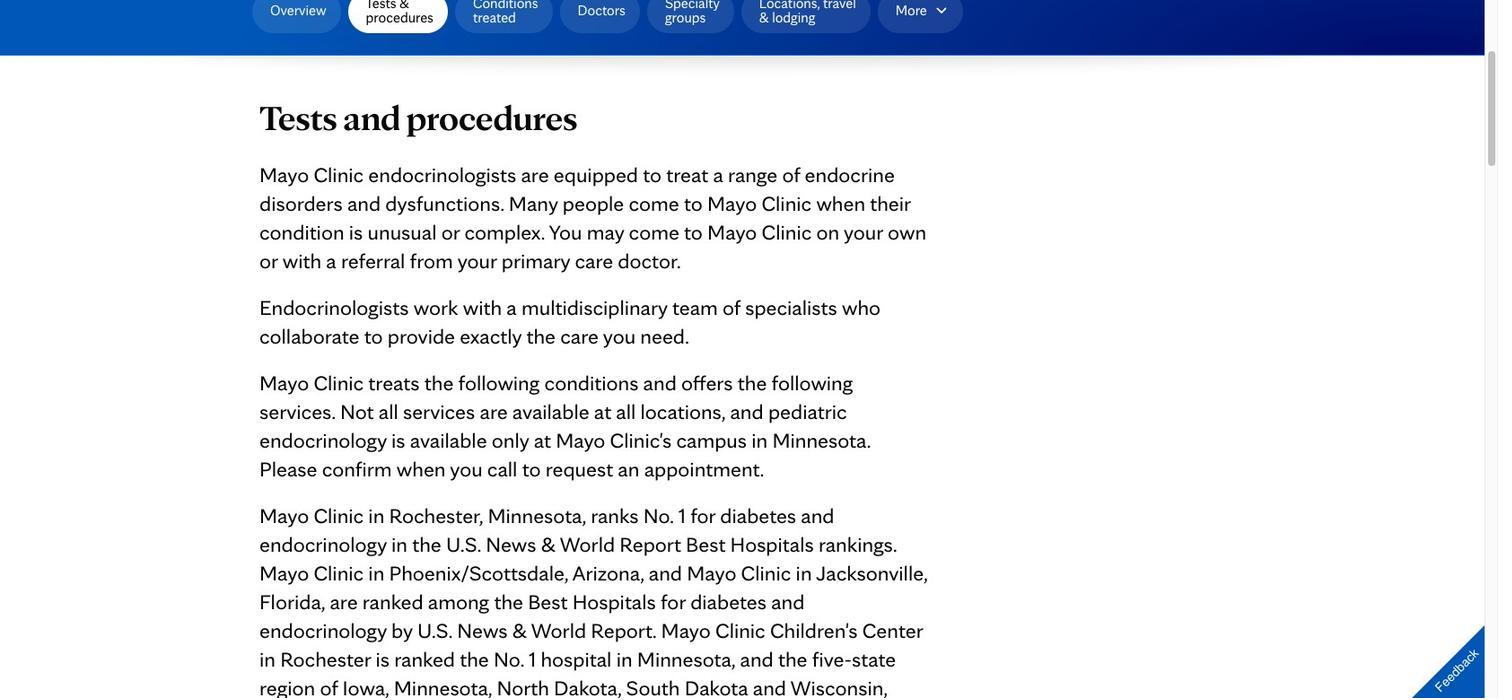 Task type: describe. For each thing, give the bounding box(es) containing it.
0 horizontal spatial for
[[661, 589, 686, 615]]

0 horizontal spatial available
[[410, 427, 487, 453]]

from
[[410, 248, 453, 274]]

clinic's
[[610, 427, 672, 453]]

appointment.
[[644, 456, 765, 482]]

1 vertical spatial news
[[457, 618, 508, 644]]

1 vertical spatial u.s.
[[418, 618, 453, 644]]

1 vertical spatial ranked
[[394, 647, 455, 673]]

doctors
[[578, 2, 626, 19]]

mayo clinic in rochester, minnesota, ranks no. 1 for diabetes and endocrinology in the u.s. news & world report best hospitals rankings. mayo clinic in phoenix/scottsdale, arizona, and mayo clinic in jacksonville, florida, are ranked among the best hospitals for diabetes and endocrinology by u.s. news & world report. mayo clinic children's center in rochester is ranked the no. 1 hospital in minnesota, and the five-state region of iowa, minnesota, north dakota, south dakota and wisc
[[260, 503, 928, 699]]

own
[[888, 219, 927, 245]]

five-
[[812, 647, 852, 673]]

are inside mayo clinic treats the following conditions and offers the following services. not all services are available at all locations, and pediatric endocrinology is available only at mayo clinic's campus in minnesota. please confirm when you call to request an appointment.
[[480, 399, 508, 425]]

overview link
[[252, 0, 341, 33]]

dakota,
[[554, 675, 622, 699]]

please
[[260, 456, 317, 482]]

1 horizontal spatial best
[[686, 532, 726, 558]]

overview
[[270, 2, 326, 19]]

the down rochester,
[[412, 532, 442, 558]]

& inside 'menu item'
[[760, 9, 769, 26]]

0 vertical spatial for
[[691, 503, 716, 529]]

1 all from the left
[[379, 399, 398, 425]]

collaborate
[[260, 323, 360, 349]]

their
[[870, 190, 911, 216]]

clinic up the dakota
[[716, 618, 766, 644]]

and inside mayo clinic endocrinologists are equipped to treat a range of endocrine disorders and dysfunctions. many people come to mayo clinic when their condition is unusual or complex. you may come to mayo clinic on your own or with a referral from your primary care doctor.
[[347, 190, 381, 216]]

when inside mayo clinic treats the following conditions and offers the following services. not all services are available at all locations, and pediatric endocrinology is available only at mayo clinic's campus in minnesota. please confirm when you call to request an appointment.
[[397, 456, 446, 482]]

endocrinologists
[[260, 295, 409, 321]]

services.
[[260, 399, 336, 425]]

exactly
[[460, 323, 522, 349]]

among
[[428, 589, 490, 615]]

mayo clinic treats the following conditions and offers the following services. not all services are available at all locations, and pediatric endocrinology is available only at mayo clinic's campus in minnesota. please confirm when you call to request an appointment.
[[260, 370, 871, 482]]

unusual
[[368, 219, 437, 245]]

you inside endocrinologists work with a multidisciplinary team of specialists who collaborate to provide exactly the care you need.
[[603, 323, 636, 349]]

with inside endocrinologists work with a multidisciplinary team of specialists who collaborate to provide exactly the care you need.
[[463, 295, 502, 321]]

range
[[728, 162, 778, 188]]

a inside endocrinologists work with a multidisciplinary team of specialists who collaborate to provide exactly the care you need.
[[507, 295, 517, 321]]

0 vertical spatial news
[[486, 532, 537, 558]]

campus
[[677, 427, 747, 453]]

confirm
[[322, 456, 392, 482]]

rochester
[[280, 647, 371, 673]]

report.
[[591, 618, 657, 644]]

request
[[546, 456, 613, 482]]

many
[[509, 190, 558, 216]]

2 following from the left
[[772, 370, 853, 396]]

multidisciplinary
[[522, 295, 668, 321]]

are inside mayo clinic in rochester, minnesota, ranks no. 1 for diabetes and endocrinology in the u.s. news & world report best hospitals rankings. mayo clinic in phoenix/scottsdale, arizona, and mayo clinic in jacksonville, florida, are ranked among the best hospitals for diabetes and endocrinology by u.s. news & world report. mayo clinic children's center in rochester is ranked the no. 1 hospital in minnesota, and the five-state region of iowa, minnesota, north dakota, south dakota and wisc
[[330, 589, 358, 615]]

of inside mayo clinic in rochester, minnesota, ranks no. 1 for diabetes and endocrinology in the u.s. news & world report best hospitals rankings. mayo clinic in phoenix/scottsdale, arizona, and mayo clinic in jacksonville, florida, are ranked among the best hospitals for diabetes and endocrinology by u.s. news & world report. mayo clinic children's center in rochester is ranked the no. 1 hospital in minnesota, and the five-state region of iowa, minnesota, north dakota, south dakota and wisc
[[320, 675, 338, 699]]

florida,
[[260, 589, 325, 615]]

endocrinology inside mayo clinic treats the following conditions and offers the following services. not all services are available at all locations, and pediatric endocrinology is available only at mayo clinic's campus in minnesota. please confirm when you call to request an appointment.
[[260, 427, 387, 453]]

1 horizontal spatial at
[[594, 399, 612, 425]]

0 vertical spatial your
[[844, 219, 883, 245]]

1 come from the top
[[629, 190, 680, 216]]

endocrinologists work with a multidisciplinary team of specialists who collaborate to provide exactly the care you need.
[[260, 295, 881, 349]]

doctor.
[[618, 248, 681, 274]]

to inside mayo clinic treats the following conditions and offers the following services. not all services are available at all locations, and pediatric endocrinology is available only at mayo clinic's campus in minnesota. please confirm when you call to request an appointment.
[[522, 456, 541, 482]]

north
[[497, 675, 549, 699]]

more button
[[878, 0, 963, 33]]

feedback
[[1433, 646, 1482, 695]]

region
[[260, 675, 315, 699]]

arizona,
[[573, 560, 644, 586]]

state
[[852, 647, 896, 673]]

1 horizontal spatial &
[[541, 532, 556, 558]]

treat
[[667, 162, 709, 188]]

disorders
[[260, 190, 343, 216]]

3 endocrinology from the top
[[260, 618, 387, 644]]

conditions
[[545, 370, 639, 396]]

you
[[549, 219, 582, 245]]

are inside mayo clinic endocrinologists are equipped to treat a range of endocrine disorders and dysfunctions. many people come to mayo clinic when their condition is unusual or complex. you may come to mayo clinic on your own or with a referral from your primary care doctor.
[[521, 162, 549, 188]]

need.
[[641, 323, 690, 349]]

on
[[817, 219, 840, 245]]

center
[[863, 618, 923, 644]]

0 horizontal spatial no.
[[494, 647, 524, 673]]

offers
[[682, 370, 733, 396]]

2 vertical spatial minnesota,
[[394, 675, 492, 699]]

condition
[[260, 219, 344, 245]]

the down phoenix/scottsdale,
[[494, 589, 523, 615]]

1 following from the left
[[458, 370, 540, 396]]

0 vertical spatial available
[[513, 399, 590, 425]]

team
[[673, 295, 718, 321]]

treats
[[368, 370, 420, 396]]

the down children's
[[778, 647, 808, 673]]

1 horizontal spatial 1
[[679, 503, 686, 529]]

2 all from the left
[[616, 399, 636, 425]]

is inside mayo clinic in rochester, minnesota, ranks no. 1 for diabetes and endocrinology in the u.s. news & world report best hospitals rankings. mayo clinic in phoenix/scottsdale, arizona, and mayo clinic in jacksonville, florida, are ranked among the best hospitals for diabetes and endocrinology by u.s. news & world report. mayo clinic children's center in rochester is ranked the no. 1 hospital in minnesota, and the five-state region of iowa, minnesota, north dakota, south dakota and wisc
[[376, 647, 390, 673]]

rochester,
[[389, 503, 483, 529]]

0 vertical spatial procedures
[[366, 9, 434, 26]]

and up children's
[[771, 589, 805, 615]]

rankings.
[[819, 532, 897, 558]]

& lodging link
[[742, 0, 871, 33]]

& lodging
[[760, 9, 816, 26]]

more
[[896, 2, 927, 19]]

dysfunctions.
[[386, 190, 504, 216]]

0 vertical spatial ranked
[[363, 589, 423, 615]]

tests
[[260, 96, 338, 139]]

specialists
[[745, 295, 838, 321]]

equipped
[[554, 162, 638, 188]]

report
[[620, 532, 681, 558]]

groups
[[665, 9, 706, 26]]

minnesota.
[[773, 427, 871, 453]]

1 vertical spatial world
[[531, 618, 586, 644]]

referral
[[341, 248, 405, 274]]

hospital
[[541, 647, 612, 673]]

care inside mayo clinic endocrinologists are equipped to treat a range of endocrine disorders and dysfunctions. many people come to mayo clinic when their condition is unusual or complex. you may come to mayo clinic on your own or with a referral from your primary care doctor.
[[575, 248, 613, 274]]

provide
[[388, 323, 455, 349]]

when inside mayo clinic endocrinologists are equipped to treat a range of endocrine disorders and dysfunctions. many people come to mayo clinic when their condition is unusual or complex. you may come to mayo clinic on your own or with a referral from your primary care doctor.
[[817, 190, 866, 216]]

groups link
[[647, 0, 734, 33]]



Task type: vqa. For each thing, say whether or not it's contained in the screenshot.
the top when
yes



Task type: locate. For each thing, give the bounding box(es) containing it.
minnesota, up the dakota
[[637, 647, 736, 673]]

minnesota,
[[488, 503, 586, 529], [637, 647, 736, 673], [394, 675, 492, 699]]

care down "may"
[[575, 248, 613, 274]]

or
[[442, 219, 460, 245], [260, 248, 278, 274]]

diabetes
[[720, 503, 797, 529], [691, 589, 767, 615]]

is down services
[[392, 427, 406, 453]]

& up north
[[513, 618, 527, 644]]

procedures link
[[348, 0, 448, 33]]

0 vertical spatial are
[[521, 162, 549, 188]]

1 horizontal spatial you
[[603, 323, 636, 349]]

1 vertical spatial come
[[629, 219, 680, 245]]

your right on
[[844, 219, 883, 245]]

no.
[[644, 503, 674, 529], [494, 647, 524, 673]]

jacksonville,
[[816, 560, 928, 586]]

when up rochester,
[[397, 456, 446, 482]]

clinic up not
[[314, 370, 364, 396]]

of down 'rochester'
[[320, 675, 338, 699]]

0 vertical spatial no.
[[644, 503, 674, 529]]

1 horizontal spatial all
[[616, 399, 636, 425]]

u.s. up phoenix/scottsdale,
[[446, 532, 481, 558]]

1 vertical spatial diabetes
[[691, 589, 767, 615]]

best
[[686, 532, 726, 558], [528, 589, 568, 615]]

2 vertical spatial &
[[513, 618, 527, 644]]

you down multidisciplinary
[[603, 323, 636, 349]]

endocrinologists
[[368, 162, 517, 188]]

come up doctor.
[[629, 219, 680, 245]]

you left call
[[450, 456, 483, 482]]

groups menu item
[[644, 0, 738, 40]]

1 up north
[[529, 647, 536, 673]]

mayo clinic endocrinologists are equipped to treat a range of endocrine disorders and dysfunctions. many people come to mayo clinic when their condition is unusual or complex. you may come to mayo clinic on your own or with a referral from your primary care doctor.
[[260, 162, 927, 274]]

0 horizontal spatial of
[[320, 675, 338, 699]]

& lodging menu item
[[738, 0, 874, 40]]

1 horizontal spatial when
[[817, 190, 866, 216]]

available down services
[[410, 427, 487, 453]]

2 horizontal spatial &
[[760, 9, 769, 26]]

care
[[575, 248, 613, 274], [561, 323, 599, 349]]

treated link
[[455, 0, 553, 33]]

1
[[679, 503, 686, 529], [529, 647, 536, 673]]

clinic left on
[[762, 219, 812, 245]]

may
[[587, 219, 624, 245]]

0 vertical spatial &
[[760, 9, 769, 26]]

with
[[283, 248, 322, 274], [463, 295, 502, 321]]

2 endocrinology from the top
[[260, 532, 387, 558]]

1 vertical spatial endocrinology
[[260, 532, 387, 558]]

0 vertical spatial endocrinology
[[260, 427, 387, 453]]

following
[[458, 370, 540, 396], [772, 370, 853, 396]]

of inside endocrinologists work with a multidisciplinary team of specialists who collaborate to provide exactly the care you need.
[[723, 295, 741, 321]]

clinic up disorders
[[314, 162, 364, 188]]

of
[[783, 162, 800, 188], [723, 295, 741, 321], [320, 675, 338, 699]]

is up referral
[[349, 219, 363, 245]]

treated menu item
[[452, 0, 556, 40]]

call
[[487, 456, 518, 482]]

of inside mayo clinic endocrinologists are equipped to treat a range of endocrine disorders and dysfunctions. many people come to mayo clinic when their condition is unusual or complex. you may come to mayo clinic on your own or with a referral from your primary care doctor.
[[783, 162, 800, 188]]

and right the tests
[[343, 96, 401, 139]]

ranked up by
[[363, 589, 423, 615]]

1 vertical spatial no.
[[494, 647, 524, 673]]

0 horizontal spatial a
[[326, 248, 337, 274]]

endocrinology down 'services.'
[[260, 427, 387, 453]]

1 vertical spatial 1
[[529, 647, 536, 673]]

the up services
[[425, 370, 454, 396]]

0 horizontal spatial you
[[450, 456, 483, 482]]

0 horizontal spatial or
[[260, 248, 278, 274]]

in inside mayo clinic treats the following conditions and offers the following services. not all services are available at all locations, and pediatric endocrinology is available only at mayo clinic's campus in minnesota. please confirm when you call to request an appointment.
[[752, 427, 768, 453]]

for down appointment.
[[691, 503, 716, 529]]

your down "complex."
[[458, 248, 497, 274]]

1 endocrinology from the top
[[260, 427, 387, 453]]

hospitals down arizona,
[[573, 589, 656, 615]]

no. up north
[[494, 647, 524, 673]]

2 vertical spatial is
[[376, 647, 390, 673]]

people
[[563, 190, 624, 216]]

phoenix/scottsdale,
[[389, 560, 569, 586]]

1 vertical spatial a
[[326, 248, 337, 274]]

0 vertical spatial minnesota,
[[488, 503, 586, 529]]

mayo
[[260, 162, 309, 188], [708, 190, 757, 216], [708, 219, 757, 245], [260, 370, 309, 396], [556, 427, 606, 453], [260, 503, 309, 529], [260, 560, 309, 586], [687, 560, 737, 586], [661, 618, 711, 644]]

clinic up children's
[[741, 560, 791, 586]]

clinic down range
[[762, 190, 812, 216]]

0 horizontal spatial are
[[330, 589, 358, 615]]

at
[[594, 399, 612, 425], [534, 427, 551, 453]]

is
[[349, 219, 363, 245], [392, 427, 406, 453], [376, 647, 390, 673]]

following down the exactly
[[458, 370, 540, 396]]

available
[[513, 399, 590, 425], [410, 427, 487, 453]]

in
[[752, 427, 768, 453], [368, 503, 385, 529], [392, 532, 408, 558], [368, 560, 385, 586], [796, 560, 812, 586], [260, 647, 276, 673], [617, 647, 633, 673]]

minnesota, down by
[[394, 675, 492, 699]]

0 horizontal spatial hospitals
[[573, 589, 656, 615]]

you
[[603, 323, 636, 349], [450, 456, 483, 482]]

2 horizontal spatial of
[[783, 162, 800, 188]]

diabetes up the dakota
[[691, 589, 767, 615]]

0 vertical spatial of
[[783, 162, 800, 188]]

who
[[842, 295, 881, 321]]

with down condition
[[283, 248, 322, 274]]

with inside mayo clinic endocrinologists are equipped to treat a range of endocrine disorders and dysfunctions. many people come to mayo clinic when their condition is unusual or complex. you may come to mayo clinic on your own or with a referral from your primary care doctor.
[[283, 248, 322, 274]]

1 vertical spatial minnesota,
[[637, 647, 736, 673]]

at right only
[[534, 427, 551, 453]]

of right team
[[723, 295, 741, 321]]

a down condition
[[326, 248, 337, 274]]

or down condition
[[260, 248, 278, 274]]

1 vertical spatial your
[[458, 248, 497, 274]]

1 vertical spatial when
[[397, 456, 446, 482]]

0 vertical spatial u.s.
[[446, 532, 481, 558]]

1 vertical spatial is
[[392, 427, 406, 453]]

world up arizona,
[[560, 532, 615, 558]]

work
[[414, 295, 458, 321]]

following up pediatric
[[772, 370, 853, 396]]

hospitals left rankings.
[[731, 532, 814, 558]]

1 horizontal spatial no.
[[644, 503, 674, 529]]

0 vertical spatial 1
[[679, 503, 686, 529]]

0 horizontal spatial is
[[349, 219, 363, 245]]

doctors link
[[560, 0, 640, 33]]

1 vertical spatial hospitals
[[573, 589, 656, 615]]

at down conditions
[[594, 399, 612, 425]]

when
[[817, 190, 866, 216], [397, 456, 446, 482]]

0 vertical spatial or
[[442, 219, 460, 245]]

lodging
[[772, 9, 816, 26]]

services
[[403, 399, 475, 425]]

0 vertical spatial is
[[349, 219, 363, 245]]

0 horizontal spatial at
[[534, 427, 551, 453]]

1 horizontal spatial a
[[507, 295, 517, 321]]

is inside mayo clinic treats the following conditions and offers the following services. not all services are available at all locations, and pediatric endocrinology is available only at mayo clinic's campus in minnesota. please confirm when you call to request an appointment.
[[392, 427, 406, 453]]

news down among
[[457, 618, 508, 644]]

1 vertical spatial procedures
[[407, 96, 578, 139]]

endocrinology
[[260, 427, 387, 453], [260, 532, 387, 558], [260, 618, 387, 644]]

0 vertical spatial best
[[686, 532, 726, 558]]

and up rankings.
[[801, 503, 835, 529]]

clinic up florida,
[[314, 560, 364, 586]]

is inside mayo clinic endocrinologists are equipped to treat a range of endocrine disorders and dysfunctions. many people come to mayo clinic when their condition is unusual or complex. you may come to mayo clinic on your own or with a referral from your primary care doctor.
[[349, 219, 363, 245]]

an
[[618, 456, 640, 482]]

children's
[[770, 618, 858, 644]]

world
[[560, 532, 615, 558], [531, 618, 586, 644]]

minnesota, down call
[[488, 503, 586, 529]]

hospitals
[[731, 532, 814, 558], [573, 589, 656, 615]]

endocrine
[[805, 162, 895, 188]]

ranked down by
[[394, 647, 455, 673]]

2 vertical spatial a
[[507, 295, 517, 321]]

u.s.
[[446, 532, 481, 558], [418, 618, 453, 644]]

and up campus
[[730, 399, 764, 425]]

&
[[760, 9, 769, 26], [541, 532, 556, 558], [513, 618, 527, 644]]

2 vertical spatial are
[[330, 589, 358, 615]]

come down treat
[[629, 190, 680, 216]]

& up phoenix/scottsdale,
[[541, 532, 556, 558]]

available up only
[[513, 399, 590, 425]]

the inside endocrinologists work with a multidisciplinary team of specialists who collaborate to provide exactly the care you need.
[[527, 323, 556, 349]]

0 vertical spatial with
[[283, 248, 322, 274]]

to inside endocrinologists work with a multidisciplinary team of specialists who collaborate to provide exactly the care you need.
[[364, 323, 383, 349]]

1 vertical spatial with
[[463, 295, 502, 321]]

2 horizontal spatial are
[[521, 162, 549, 188]]

0 horizontal spatial 1
[[529, 647, 536, 673]]

all down treats
[[379, 399, 398, 425]]

your
[[844, 219, 883, 245], [458, 248, 497, 274]]

& left lodging
[[760, 9, 769, 26]]

1 horizontal spatial your
[[844, 219, 883, 245]]

menu bar
[[227, 0, 967, 40]]

0 vertical spatial at
[[594, 399, 612, 425]]

clinic inside mayo clinic treats the following conditions and offers the following services. not all services are available at all locations, and pediatric endocrinology is available only at mayo clinic's campus in minnesota. please confirm when you call to request an appointment.
[[314, 370, 364, 396]]

pediatric
[[769, 399, 847, 425]]

0 horizontal spatial with
[[283, 248, 322, 274]]

0 horizontal spatial &
[[513, 618, 527, 644]]

the right the exactly
[[527, 323, 556, 349]]

all
[[379, 399, 398, 425], [616, 399, 636, 425]]

procedures
[[366, 9, 434, 26], [407, 96, 578, 139]]

and up the dakota
[[740, 647, 774, 673]]

care down multidisciplinary
[[561, 323, 599, 349]]

0 horizontal spatial when
[[397, 456, 446, 482]]

1 horizontal spatial are
[[480, 399, 508, 425]]

care inside endocrinologists work with a multidisciplinary team of specialists who collaborate to provide exactly the care you need.
[[561, 323, 599, 349]]

only
[[492, 427, 529, 453]]

world up hospital
[[531, 618, 586, 644]]

best right report at the left of the page
[[686, 532, 726, 558]]

iowa,
[[343, 675, 389, 699]]

tests and procedures
[[260, 96, 578, 139]]

complex.
[[465, 219, 545, 245]]

for down report at the left of the page
[[661, 589, 686, 615]]

the right offers
[[738, 370, 767, 396]]

locations,
[[641, 399, 726, 425]]

1 up report at the left of the page
[[679, 503, 686, 529]]

not
[[340, 399, 374, 425]]

doctors menu item
[[556, 0, 644, 40]]

1 horizontal spatial following
[[772, 370, 853, 396]]

0 vertical spatial you
[[603, 323, 636, 349]]

1 horizontal spatial with
[[463, 295, 502, 321]]

1 vertical spatial for
[[661, 589, 686, 615]]

ranks
[[591, 503, 639, 529]]

are up only
[[480, 399, 508, 425]]

1 vertical spatial of
[[723, 295, 741, 321]]

0 horizontal spatial best
[[528, 589, 568, 615]]

1 vertical spatial best
[[528, 589, 568, 615]]

2 vertical spatial endocrinology
[[260, 618, 387, 644]]

a right treat
[[713, 162, 724, 188]]

1 horizontal spatial hospitals
[[731, 532, 814, 558]]

0 vertical spatial world
[[560, 532, 615, 558]]

1 horizontal spatial available
[[513, 399, 590, 425]]

and up the locations,
[[643, 370, 677, 396]]

to
[[643, 162, 662, 188], [684, 190, 703, 216], [684, 219, 703, 245], [364, 323, 383, 349], [522, 456, 541, 482]]

overview menu item
[[249, 0, 344, 40]]

2 horizontal spatial is
[[392, 427, 406, 453]]

1 horizontal spatial is
[[376, 647, 390, 673]]

0 vertical spatial diabetes
[[720, 503, 797, 529]]

by
[[392, 618, 413, 644]]

u.s. right by
[[418, 618, 453, 644]]

1 vertical spatial or
[[260, 248, 278, 274]]

is up iowa,
[[376, 647, 390, 673]]

and down report at the left of the page
[[649, 560, 682, 586]]

0 vertical spatial a
[[713, 162, 724, 188]]

1 vertical spatial you
[[450, 456, 483, 482]]

and right the dakota
[[753, 675, 787, 699]]

0 horizontal spatial your
[[458, 248, 497, 274]]

dakota
[[685, 675, 749, 699]]

1 vertical spatial available
[[410, 427, 487, 453]]

best up hospital
[[528, 589, 568, 615]]

feedback button
[[1397, 611, 1499, 699]]

clinic down confirm in the bottom of the page
[[314, 503, 364, 529]]

news up phoenix/scottsdale,
[[486, 532, 537, 558]]

2 come from the top
[[629, 219, 680, 245]]

are up many
[[521, 162, 549, 188]]

of right range
[[783, 162, 800, 188]]

endocrinology up florida,
[[260, 532, 387, 558]]

menu bar containing overview
[[227, 0, 967, 40]]

0 horizontal spatial following
[[458, 370, 540, 396]]

clinic
[[314, 162, 364, 188], [762, 190, 812, 216], [762, 219, 812, 245], [314, 370, 364, 396], [314, 503, 364, 529], [314, 560, 364, 586], [741, 560, 791, 586], [716, 618, 766, 644]]

0 vertical spatial come
[[629, 190, 680, 216]]

you inside mayo clinic treats the following conditions and offers the following services. not all services are available at all locations, and pediatric endocrinology is available only at mayo clinic's campus in minnesota. please confirm when you call to request an appointment.
[[450, 456, 483, 482]]

when down endocrine
[[817, 190, 866, 216]]

0 vertical spatial hospitals
[[731, 532, 814, 558]]

all up clinic's
[[616, 399, 636, 425]]

treated
[[473, 9, 516, 26]]

no. up report at the left of the page
[[644, 503, 674, 529]]

are right florida,
[[330, 589, 358, 615]]

come
[[629, 190, 680, 216], [629, 219, 680, 245]]

a up the exactly
[[507, 295, 517, 321]]

0 vertical spatial care
[[575, 248, 613, 274]]

1 horizontal spatial or
[[442, 219, 460, 245]]

diabetes down appointment.
[[720, 503, 797, 529]]

1 horizontal spatial of
[[723, 295, 741, 321]]

endocrinology up 'rochester'
[[260, 618, 387, 644]]

and up unusual
[[347, 190, 381, 216]]

2 horizontal spatial a
[[713, 162, 724, 188]]

the down among
[[460, 647, 489, 673]]

a
[[713, 162, 724, 188], [326, 248, 337, 274], [507, 295, 517, 321]]

1 vertical spatial care
[[561, 323, 599, 349]]

south
[[626, 675, 680, 699]]

0 vertical spatial when
[[817, 190, 866, 216]]

1 vertical spatial are
[[480, 399, 508, 425]]

1 horizontal spatial for
[[691, 503, 716, 529]]

primary
[[502, 248, 570, 274]]

2 vertical spatial of
[[320, 675, 338, 699]]

with up the exactly
[[463, 295, 502, 321]]

or down dysfunctions.
[[442, 219, 460, 245]]



